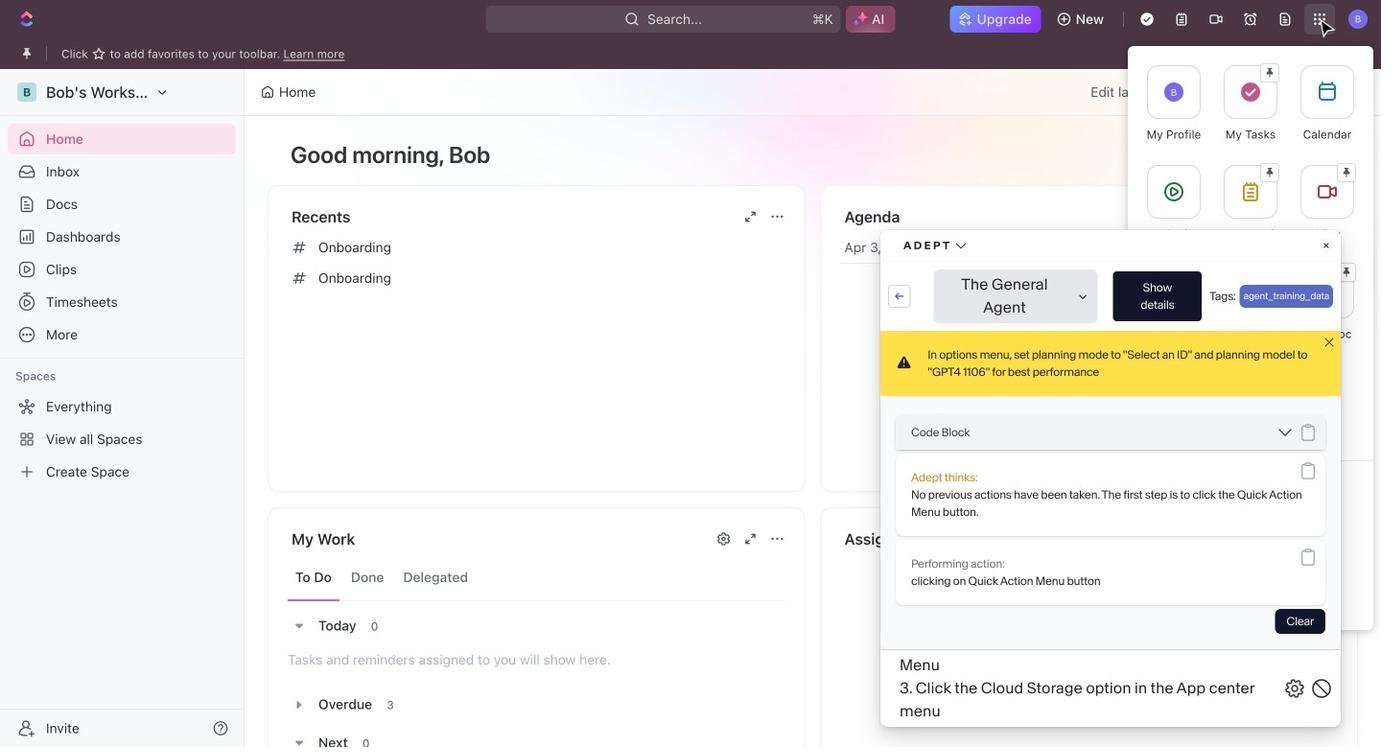 Task type: vqa. For each thing, say whether or not it's contained in the screenshot.
second row from the top of the page
no



Task type: locate. For each thing, give the bounding box(es) containing it.
tree inside the sidebar navigation
[[8, 391, 236, 487]]

dialog
[[115, 19, 1267, 747]]

tree
[[8, 391, 236, 487]]

Search apps… field
[[1039, 32, 1212, 55]]

tab list
[[288, 555, 785, 602]]



Task type: describe. For each thing, give the bounding box(es) containing it.
sidebar navigation
[[0, 69, 245, 747]]



